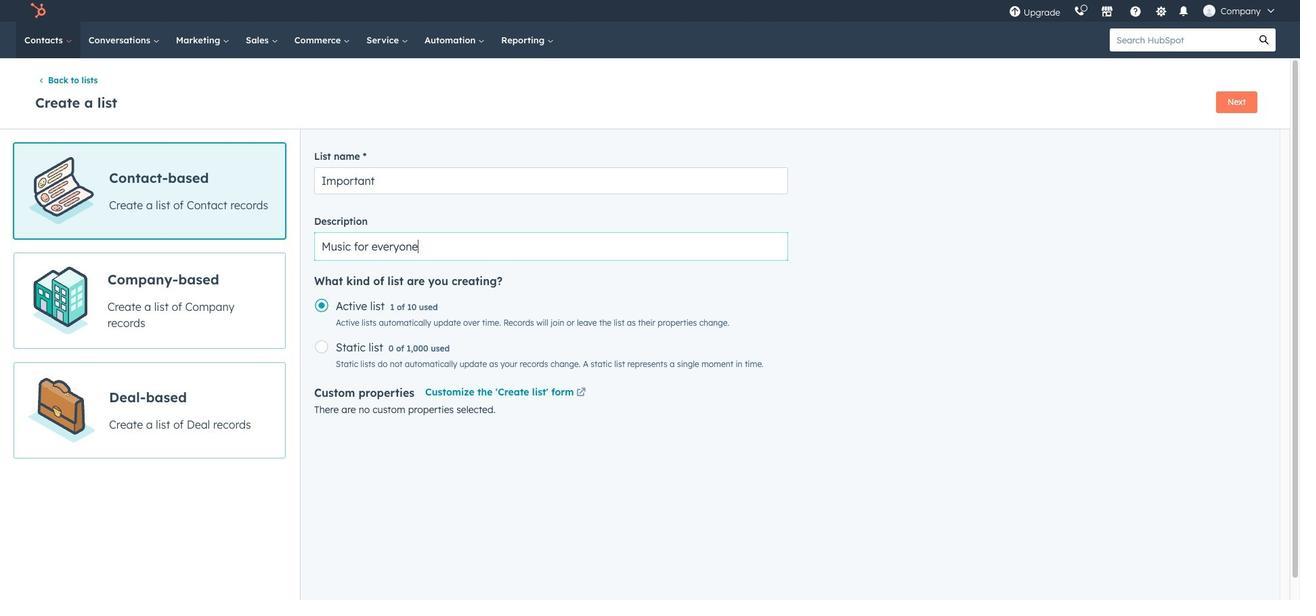 Task type: vqa. For each thing, say whether or not it's contained in the screenshot.
the leftmost team
no



Task type: locate. For each thing, give the bounding box(es) containing it.
List name text field
[[314, 168, 788, 195]]

jacob simon image
[[1203, 5, 1215, 17]]

link opens in a new window image
[[576, 386, 586, 402]]

Search HubSpot search field
[[1110, 28, 1253, 51]]

None checkbox
[[14, 253, 286, 349]]

None text field
[[314, 233, 788, 261]]

None checkbox
[[14, 143, 286, 239], [14, 363, 286, 459], [14, 143, 286, 239], [14, 363, 286, 459]]

banner
[[33, 87, 1258, 115]]

menu
[[1002, 0, 1284, 22]]



Task type: describe. For each thing, give the bounding box(es) containing it.
marketplaces image
[[1101, 6, 1113, 18]]

link opens in a new window image
[[576, 388, 586, 398]]



